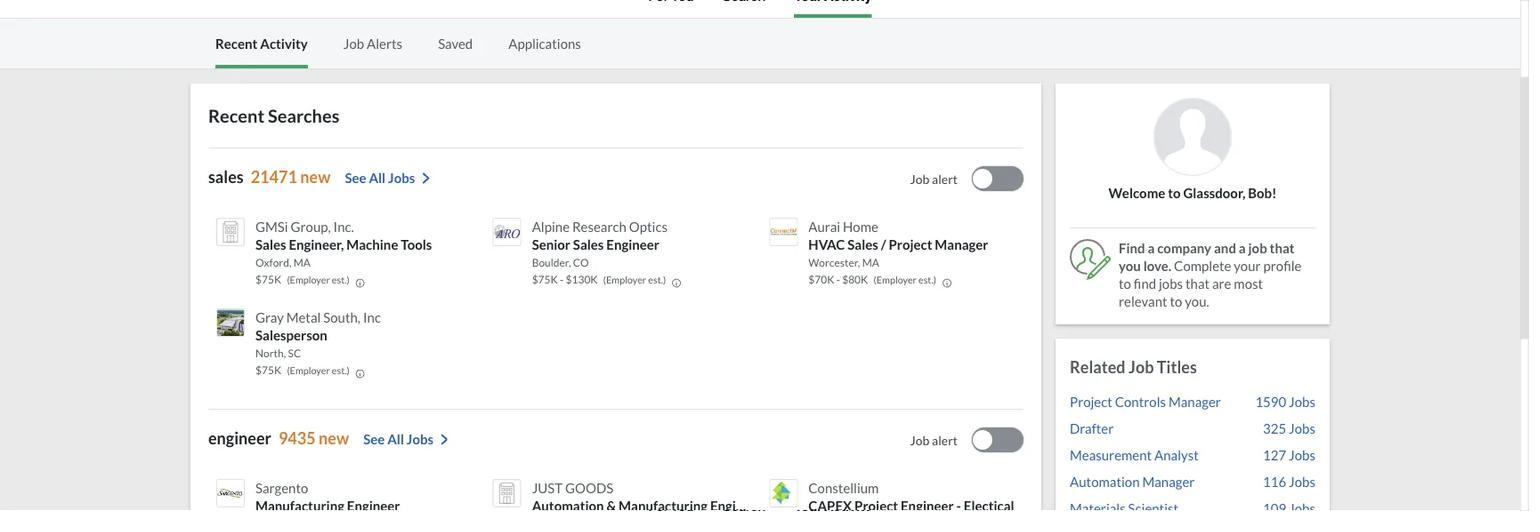 Task type: describe. For each thing, give the bounding box(es) containing it.
127
[[1263, 448, 1286, 464]]

engineer
[[606, 237, 660, 253]]

est.) inside "$75k - $130k (employer est.)"
[[648, 274, 666, 286]]

sales
[[208, 167, 244, 187]]

searches
[[268, 105, 340, 126]]

325
[[1263, 421, 1286, 437]]

116
[[1263, 474, 1286, 490]]

manager
[[935, 237, 988, 253]]

alpine research optics senior sales engineer boulder, co
[[532, 219, 668, 269]]

research
[[572, 219, 627, 235]]

alpine research optics logo image
[[493, 218, 521, 247]]

your
[[1234, 258, 1261, 274]]

all for 21471 new
[[369, 170, 386, 186]]

$75k for senior sales engineer
[[532, 273, 558, 286]]

sales 21471 new
[[208, 167, 331, 187]]

job up constellium link
[[910, 433, 930, 448]]

sargento
[[255, 481, 308, 497]]

$75k (employer est.) for engineer,
[[255, 273, 350, 286]]

senior
[[532, 237, 571, 253]]

recent searches
[[208, 105, 340, 126]]

(employer down engineer,
[[287, 274, 330, 286]]

est.) down gmsi group, inc. sales engineer, machine tools oxford, ma
[[332, 274, 350, 286]]

gmsi group, inc. sales engineer, machine tools oxford, ma
[[255, 219, 432, 269]]

project
[[889, 237, 932, 253]]

/
[[881, 237, 886, 253]]

1590
[[1255, 394, 1286, 410]]

job alerts
[[343, 36, 402, 52]]

aurai
[[809, 219, 840, 235]]

jobs for drafter
[[1289, 421, 1316, 437]]

new for 21471 new
[[300, 167, 331, 187]]

drafter
[[1070, 421, 1114, 437]]

aurai home logo image
[[769, 218, 798, 247]]

1 a from the left
[[1148, 240, 1155, 256]]

recent activity link
[[215, 36, 308, 69]]

2 a from the left
[[1239, 240, 1246, 256]]

complete your profile to find jobs that are most relevant to you.
[[1119, 258, 1302, 310]]

jobs for automation manager
[[1289, 474, 1316, 490]]

controls
[[1115, 394, 1166, 410]]

sales for sales engineer, machine tools
[[255, 237, 286, 253]]

that for jobs
[[1186, 276, 1210, 292]]

1 vertical spatial manager
[[1142, 474, 1195, 490]]

just goods link
[[485, 472, 747, 512]]

you
[[1119, 258, 1141, 274]]

alert for sales 21471 new
[[932, 171, 958, 186]]

engineer,
[[289, 237, 344, 253]]

measurement analyst
[[1070, 448, 1199, 464]]

constellium
[[809, 481, 879, 497]]

$75k - $130k (employer est.)
[[532, 273, 666, 286]]

find
[[1134, 276, 1156, 292]]

titles
[[1157, 358, 1197, 377]]

1590 jobs
[[1255, 394, 1316, 410]]

salesperson
[[255, 328, 327, 344]]

welcome
[[1109, 185, 1165, 201]]

engineer
[[208, 429, 271, 449]]

aurai home hvac sales / project manager worcester, ma
[[809, 219, 988, 269]]

that for job
[[1270, 240, 1295, 256]]

are
[[1212, 276, 1232, 292]]

and
[[1214, 240, 1236, 256]]

metal
[[286, 310, 321, 326]]

south,
[[323, 310, 361, 326]]

ma for engineer,
[[294, 256, 311, 269]]

home
[[843, 219, 878, 235]]

complete
[[1174, 258, 1232, 274]]

most
[[1234, 276, 1263, 292]]

inc
[[363, 310, 381, 326]]

north,
[[255, 347, 286, 360]]

gray metal south, inc salesperson north, sc
[[255, 310, 381, 360]]

automation
[[1070, 474, 1140, 490]]

job alert for 9435 new
[[910, 433, 958, 448]]

find
[[1119, 240, 1145, 256]]

$130k
[[566, 273, 598, 286]]

welcome to glassdoor, bob!
[[1109, 185, 1277, 201]]

project
[[1070, 394, 1113, 410]]

$80k
[[842, 273, 868, 286]]

$75k (employer est.) for salesperson
[[255, 364, 350, 377]]

$75k for sales engineer, machine tools
[[255, 273, 281, 286]]

job alert for 21471 new
[[910, 171, 958, 186]]

127 jobs
[[1263, 448, 1316, 464]]

new for 9435 new
[[319, 429, 349, 449]]

(employer down sc
[[287, 365, 330, 377]]

sc
[[288, 347, 301, 360]]

group,
[[291, 219, 331, 235]]

profile
[[1264, 258, 1302, 274]]

bob!
[[1248, 185, 1277, 201]]

(employer inside "$75k - $130k (employer est.)"
[[603, 274, 646, 286]]

related
[[1070, 358, 1126, 377]]

alert for engineer 9435 new
[[932, 433, 958, 448]]

automation manager
[[1070, 474, 1195, 490]]

activity
[[260, 36, 308, 52]]

applications
[[508, 36, 581, 52]]

just
[[532, 481, 563, 497]]



Task type: locate. For each thing, give the bounding box(es) containing it.
company
[[1157, 240, 1212, 256]]

see all jobs up sargento link
[[363, 432, 434, 448]]

saved link
[[438, 36, 473, 52]]

see
[[345, 170, 366, 186], [363, 432, 385, 448]]

new right 21471
[[300, 167, 331, 187]]

2 - from the left
[[836, 273, 840, 286]]

1 vertical spatial see all jobs
[[363, 432, 434, 448]]

alert up constellium link
[[932, 433, 958, 448]]

alpine
[[532, 219, 570, 235]]

job alert up project
[[910, 171, 958, 186]]

0 vertical spatial see all jobs link
[[345, 170, 433, 187]]

that up profile
[[1270, 240, 1295, 256]]

that
[[1270, 240, 1295, 256], [1186, 276, 1210, 292]]

1 - from the left
[[560, 273, 564, 286]]

2 vertical spatial to
[[1170, 294, 1183, 310]]

est.) inside $70k - $80k (employer est.)
[[919, 274, 936, 286]]

job up project
[[910, 171, 930, 186]]

$75k (employer est.) down oxford,
[[255, 273, 350, 286]]

see all jobs link up inc.
[[345, 170, 433, 187]]

$70k - $80k (employer est.)
[[809, 273, 936, 286]]

see up inc.
[[345, 170, 366, 186]]

optics
[[629, 219, 668, 235]]

sales for hvac sales / project manager
[[848, 237, 878, 253]]

1 vertical spatial recent
[[208, 105, 264, 126]]

see all jobs link up sargento link
[[363, 432, 451, 449]]

gray metal south, inc logo image
[[216, 309, 245, 337]]

engineer 9435 new
[[208, 429, 349, 449]]

ma inside gmsi group, inc. sales engineer, machine tools oxford, ma
[[294, 256, 311, 269]]

a
[[1148, 240, 1155, 256], [1239, 240, 1246, 256]]

0 vertical spatial all
[[369, 170, 386, 186]]

(employer down aurai home hvac sales / project manager worcester, ma at right
[[874, 274, 917, 286]]

hvac
[[809, 237, 845, 253]]

recent inside recent activity link
[[215, 36, 258, 52]]

find a company and a job that you love.
[[1119, 240, 1295, 274]]

all for 9435 new
[[387, 432, 404, 448]]

1 vertical spatial job alert
[[910, 433, 958, 448]]

all
[[369, 170, 386, 186], [387, 432, 404, 448]]

0 horizontal spatial ma
[[294, 256, 311, 269]]

recent
[[215, 36, 258, 52], [208, 105, 264, 126]]

0 vertical spatial $75k (employer est.)
[[255, 273, 350, 286]]

$75k down "boulder,"
[[532, 273, 558, 286]]

measurement
[[1070, 448, 1152, 464]]

$70k
[[809, 273, 834, 286]]

1 horizontal spatial sales
[[573, 237, 604, 253]]

a up love.
[[1148, 240, 1155, 256]]

est.) down "gray metal south, inc salesperson north, sc"
[[332, 365, 350, 377]]

(employer
[[287, 274, 330, 286], [603, 274, 646, 286], [874, 274, 917, 286], [287, 365, 330, 377]]

glassdoor,
[[1183, 185, 1246, 201]]

(employer down engineer
[[603, 274, 646, 286]]

2 job alert from the top
[[910, 433, 958, 448]]

co
[[573, 256, 589, 269]]

see all jobs for 21471 new
[[345, 170, 415, 186]]

to down the you
[[1119, 276, 1131, 292]]

1 horizontal spatial a
[[1239, 240, 1246, 256]]

3 sales from the left
[[848, 237, 878, 253]]

job
[[343, 36, 364, 52], [910, 171, 930, 186], [1129, 358, 1154, 377], [910, 433, 930, 448]]

116 jobs
[[1263, 474, 1316, 490]]

1 vertical spatial see all jobs link
[[363, 432, 451, 449]]

alerts
[[367, 36, 402, 52]]

all up machine
[[369, 170, 386, 186]]

see for sales 21471 new
[[345, 170, 366, 186]]

oxford,
[[255, 256, 291, 269]]

you.
[[1185, 294, 1209, 310]]

- for senior
[[560, 273, 564, 286]]

1 horizontal spatial ma
[[862, 256, 879, 269]]

0 vertical spatial alert
[[932, 171, 958, 186]]

1 horizontal spatial all
[[387, 432, 404, 448]]

0 horizontal spatial a
[[1148, 240, 1155, 256]]

job left alerts
[[343, 36, 364, 52]]

just goods
[[532, 481, 613, 497]]

0 vertical spatial manager
[[1169, 394, 1221, 410]]

-
[[560, 273, 564, 286], [836, 273, 840, 286]]

tools
[[401, 237, 432, 253]]

see all jobs link for 9435 new
[[363, 432, 451, 449]]

recent up sales
[[208, 105, 264, 126]]

saved
[[438, 36, 473, 52]]

1 vertical spatial all
[[387, 432, 404, 448]]

jobs
[[388, 170, 415, 186], [1289, 394, 1316, 410], [1289, 421, 1316, 437], [407, 432, 434, 448], [1289, 448, 1316, 464], [1289, 474, 1316, 490]]

manager down analyst
[[1142, 474, 1195, 490]]

job
[[1249, 240, 1267, 256]]

1 job alert from the top
[[910, 171, 958, 186]]

sales inside alpine research optics senior sales engineer boulder, co
[[573, 237, 604, 253]]

ma inside aurai home hvac sales / project manager worcester, ma
[[862, 256, 879, 269]]

0 horizontal spatial all
[[369, 170, 386, 186]]

jobs for measurement analyst
[[1289, 448, 1316, 464]]

manager
[[1169, 394, 1221, 410], [1142, 474, 1195, 490]]

new
[[300, 167, 331, 187], [319, 429, 349, 449]]

1 ma from the left
[[294, 256, 311, 269]]

0 horizontal spatial -
[[560, 273, 564, 286]]

2 alert from the top
[[932, 433, 958, 448]]

0 vertical spatial new
[[300, 167, 331, 187]]

project controls manager
[[1070, 394, 1221, 410]]

new right 9435
[[319, 429, 349, 449]]

recent left "activity"
[[215, 36, 258, 52]]

1 vertical spatial new
[[319, 429, 349, 449]]

0 vertical spatial see
[[345, 170, 366, 186]]

inc.
[[333, 219, 354, 235]]

see all jobs link for 21471 new
[[345, 170, 433, 187]]

goods
[[565, 481, 613, 497]]

1 sales from the left
[[255, 237, 286, 253]]

$75k for salesperson
[[255, 364, 281, 377]]

related job titles
[[1070, 358, 1197, 377]]

sales up oxford,
[[255, 237, 286, 253]]

0 vertical spatial job alert
[[910, 171, 958, 186]]

ma down engineer,
[[294, 256, 311, 269]]

to right welcome at the right top
[[1168, 185, 1181, 201]]

0 vertical spatial recent
[[215, 36, 258, 52]]

see all jobs up inc.
[[345, 170, 415, 186]]

2 horizontal spatial sales
[[848, 237, 878, 253]]

applications link
[[508, 36, 581, 52]]

ma for /
[[862, 256, 879, 269]]

constellium logo image
[[769, 480, 798, 508]]

relevant
[[1119, 294, 1168, 310]]

ma up $70k - $80k (employer est.)
[[862, 256, 879, 269]]

1 $75k (employer est.) from the top
[[255, 273, 350, 286]]

machine
[[347, 237, 398, 253]]

1 vertical spatial that
[[1186, 276, 1210, 292]]

see all jobs link
[[345, 170, 433, 187], [363, 432, 451, 449]]

2 sales from the left
[[573, 237, 604, 253]]

job alert up constellium link
[[910, 433, 958, 448]]

1 alert from the top
[[932, 171, 958, 186]]

constellium link
[[761, 472, 1024, 512]]

recent for recent searches
[[208, 105, 264, 126]]

jobs for project controls manager
[[1289, 394, 1316, 410]]

est.) down project
[[919, 274, 936, 286]]

1 horizontal spatial that
[[1270, 240, 1295, 256]]

0 vertical spatial to
[[1168, 185, 1181, 201]]

1 vertical spatial $75k (employer est.)
[[255, 364, 350, 377]]

job alerts link
[[343, 36, 402, 52]]

0 vertical spatial that
[[1270, 240, 1295, 256]]

see up sargento link
[[363, 432, 385, 448]]

sargento logo image
[[216, 480, 245, 508]]

alert
[[932, 171, 958, 186], [932, 433, 958, 448]]

job up the controls at the right bottom
[[1129, 358, 1154, 377]]

2 ma from the left
[[862, 256, 879, 269]]

sales up 'co'
[[573, 237, 604, 253]]

jobs
[[1159, 276, 1183, 292]]

see for engineer 9435 new
[[363, 432, 385, 448]]

gray
[[255, 310, 284, 326]]

that inside complete your profile to find jobs that are most relevant to you.
[[1186, 276, 1210, 292]]

manager down the titles
[[1169, 394, 1221, 410]]

to down the jobs
[[1170, 294, 1183, 310]]

1 vertical spatial to
[[1119, 276, 1131, 292]]

1 vertical spatial see
[[363, 432, 385, 448]]

sales
[[255, 237, 286, 253], [573, 237, 604, 253], [848, 237, 878, 253]]

21471
[[251, 167, 297, 187]]

$75k down oxford,
[[255, 273, 281, 286]]

gmsi
[[255, 219, 288, 235]]

sales inside aurai home hvac sales / project manager worcester, ma
[[848, 237, 878, 253]]

that up you.
[[1186, 276, 1210, 292]]

325 jobs
[[1263, 421, 1316, 437]]

alert up manager on the right top of page
[[932, 171, 958, 186]]

- left $80k
[[836, 273, 840, 286]]

$75k (employer est.) down sc
[[255, 364, 350, 377]]

0 horizontal spatial that
[[1186, 276, 1210, 292]]

0 vertical spatial see all jobs
[[345, 170, 415, 186]]

see all jobs for 9435 new
[[363, 432, 434, 448]]

recent activity
[[215, 36, 308, 52]]

that inside find a company and a job that you love.
[[1270, 240, 1295, 256]]

1 horizontal spatial -
[[836, 273, 840, 286]]

9435
[[279, 429, 316, 449]]

1 vertical spatial alert
[[932, 433, 958, 448]]

est.) down engineer
[[648, 274, 666, 286]]

sargento link
[[208, 472, 471, 512]]

$75k down the north,
[[255, 364, 281, 377]]

a left job
[[1239, 240, 1246, 256]]

sales inside gmsi group, inc. sales engineer, machine tools oxford, ma
[[255, 237, 286, 253]]

analyst
[[1155, 448, 1199, 464]]

- down "boulder,"
[[560, 273, 564, 286]]

all up sargento link
[[387, 432, 404, 448]]

sales down 'home' on the top of page
[[848, 237, 878, 253]]

to
[[1168, 185, 1181, 201], [1119, 276, 1131, 292], [1170, 294, 1183, 310]]

(employer inside $70k - $80k (employer est.)
[[874, 274, 917, 286]]

- for sales
[[836, 273, 840, 286]]

boulder,
[[532, 256, 571, 269]]

0 horizontal spatial sales
[[255, 237, 286, 253]]

2 $75k (employer est.) from the top
[[255, 364, 350, 377]]

recent for recent activity
[[215, 36, 258, 52]]

love.
[[1144, 258, 1172, 274]]



Task type: vqa. For each thing, say whether or not it's contained in the screenshot.
denver,
no



